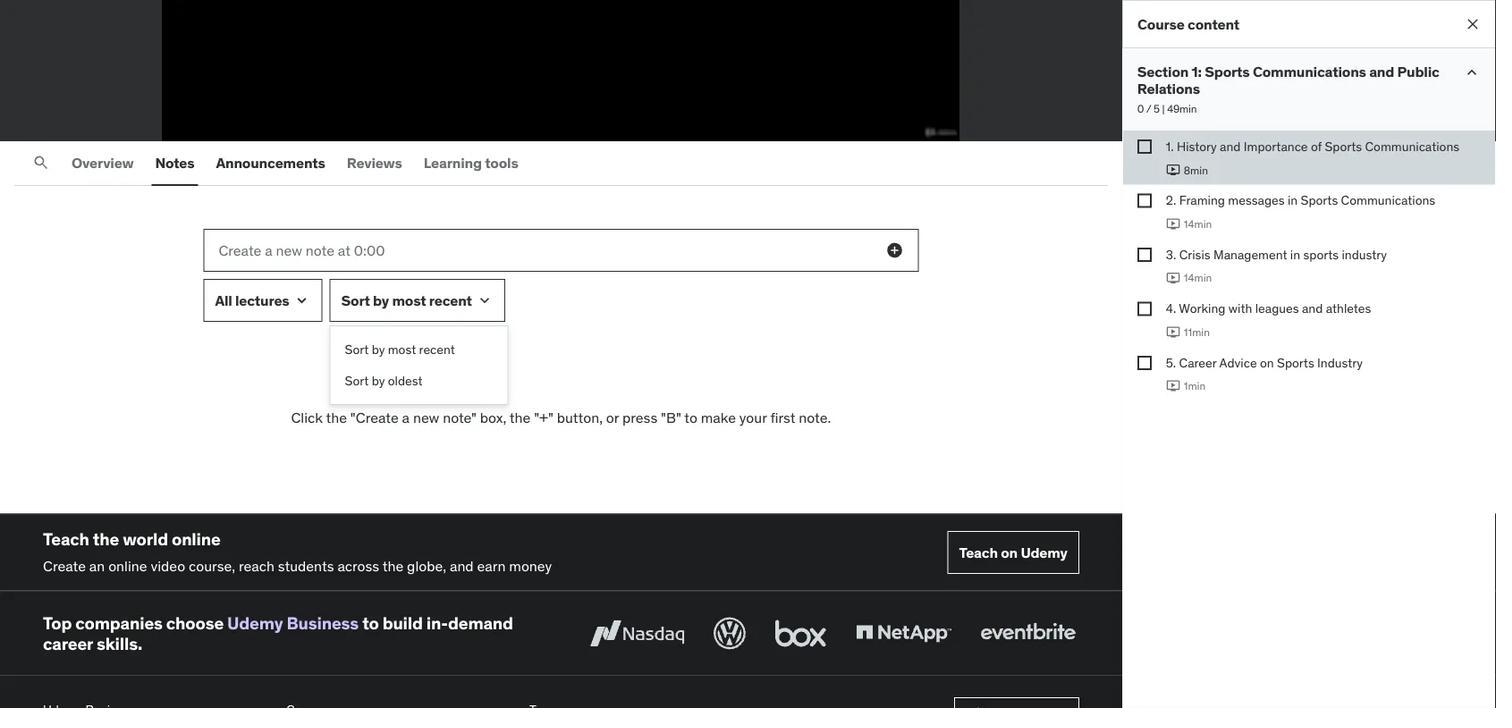 Task type: locate. For each thing, give the bounding box(es) containing it.
0 vertical spatial 0:00
[[163, 113, 189, 129]]

14min for framing
[[1184, 217, 1212, 231]]

2 vertical spatial communications
[[1341, 192, 1436, 209]]

"create
[[351, 409, 399, 427]]

history
[[1177, 138, 1217, 154]]

small image inside all lectures dropdown button
[[293, 292, 311, 310]]

sort down at
[[341, 292, 370, 310]]

press
[[623, 409, 658, 427]]

video
[[151, 557, 185, 576]]

build
[[383, 613, 423, 634]]

0 vertical spatial in
[[1288, 192, 1298, 209]]

the
[[326, 409, 347, 427], [510, 409, 531, 427], [93, 529, 119, 550], [383, 557, 404, 576]]

subtitles image
[[980, 110, 1002, 132]]

3 xsmall image from the top
[[1138, 356, 1152, 370]]

by for sort by most recent button
[[372, 342, 385, 358]]

most inside sort by most recent button
[[388, 342, 416, 358]]

industry
[[1318, 354, 1363, 371]]

overview
[[72, 154, 134, 172]]

0 horizontal spatial to
[[362, 613, 379, 634]]

in left sports
[[1291, 246, 1301, 263]]

small image for all lectures
[[293, 292, 311, 310]]

new
[[276, 241, 302, 260], [413, 409, 439, 427]]

create
[[219, 241, 262, 260], [43, 557, 86, 576]]

create up "all lectures"
[[219, 241, 262, 260]]

xsmall image for 3. crisis management in sports industry
[[1138, 248, 1152, 262]]

and
[[1370, 63, 1395, 81], [1220, 138, 1241, 154], [1302, 300, 1323, 317], [450, 557, 474, 576]]

xsmall image left the 5.
[[1138, 356, 1152, 370]]

0 vertical spatial 14min
[[1184, 217, 1212, 231]]

xsmall image left "2." on the top right
[[1138, 194, 1152, 208]]

sports right 1:
[[1205, 63, 1250, 81]]

small image
[[1464, 64, 1481, 81], [886, 242, 904, 260], [293, 292, 311, 310], [476, 292, 494, 310]]

most up oldest at left
[[388, 342, 416, 358]]

recent up sort by oldest button
[[419, 342, 455, 358]]

0 vertical spatial new
[[276, 241, 302, 260]]

eventbrite image
[[977, 614, 1080, 654]]

xsmall image for 5. career advice on sports industry
[[1138, 356, 1152, 370]]

2. framing messages in sports communications
[[1166, 192, 1436, 209]]

recent inside dropdown button
[[429, 292, 472, 310]]

1 vertical spatial to
[[362, 613, 379, 634]]

sports
[[1205, 63, 1250, 81], [1325, 138, 1363, 154], [1301, 192, 1338, 209], [1277, 354, 1315, 371]]

sort by most recent inside dropdown button
[[341, 292, 472, 310]]

2 xsmall image from the top
[[1138, 194, 1152, 208]]

1 vertical spatial udemy
[[227, 613, 283, 634]]

0 vertical spatial sort
[[341, 292, 370, 310]]

teach inside "teach the world online create an online video course, reach students across the globe, and earn money"
[[43, 529, 89, 550]]

1 vertical spatial recent
[[419, 342, 455, 358]]

1 xsmall image from the top
[[1138, 140, 1152, 154]]

1 horizontal spatial on
[[1260, 354, 1274, 371]]

most inside sort by most recent dropdown button
[[392, 292, 426, 310]]

1 horizontal spatial 0:00
[[354, 241, 385, 260]]

the left globe,
[[383, 557, 404, 576]]

udemy down reach
[[227, 613, 283, 634]]

by up sort by most recent button
[[373, 292, 389, 310]]

1 vertical spatial on
[[1001, 544, 1018, 562]]

and left earn
[[450, 557, 474, 576]]

click
[[291, 409, 323, 427]]

recent inside button
[[419, 342, 455, 358]]

sort up "create
[[345, 374, 369, 390]]

0 vertical spatial sort by most recent
[[341, 292, 472, 310]]

0 vertical spatial xsmall image
[[1138, 248, 1152, 262]]

to right "b" on the left
[[685, 409, 698, 427]]

0 vertical spatial by
[[373, 292, 389, 310]]

communications inside section 1: sports communications and public relations 0 / 5 | 49min
[[1253, 63, 1367, 81]]

career
[[1180, 354, 1217, 371]]

14min
[[1184, 217, 1212, 231], [1184, 271, 1212, 285]]

progress bar slider
[[11, 85, 1112, 106]]

sort up sort by oldest
[[345, 342, 369, 358]]

play career advice on sports industry image
[[1166, 379, 1181, 393]]

recent
[[429, 292, 472, 310], [419, 342, 455, 358]]

1 vertical spatial online
[[108, 557, 147, 576]]

recent up sort by most recent button
[[429, 292, 472, 310]]

sort by most recent up sort by most recent button
[[341, 292, 472, 310]]

sort inside sort by most recent dropdown button
[[341, 292, 370, 310]]

small image inside sort by most recent dropdown button
[[476, 292, 494, 310]]

xsmall image
[[1138, 140, 1152, 154], [1138, 194, 1152, 208], [1138, 356, 1152, 370]]

create left an
[[43, 557, 86, 576]]

communications down public
[[1366, 138, 1460, 154]]

xsmall image for 2. framing messages in sports communications
[[1138, 194, 1152, 208]]

2 vertical spatial sort
[[345, 374, 369, 390]]

course content
[[1138, 15, 1240, 33]]

1 vertical spatial xsmall image
[[1138, 302, 1152, 316]]

0 vertical spatial communications
[[1253, 63, 1367, 81]]

sort by most recent for sort by most recent dropdown button
[[341, 292, 472, 310]]

content
[[1188, 15, 1240, 33]]

0:00 up notes
[[163, 113, 189, 129]]

play crisis management in sports industry image
[[1166, 271, 1181, 285]]

1 vertical spatial by
[[372, 342, 385, 358]]

xsmall image for 4. working with leagues and athletes
[[1138, 302, 1152, 316]]

1 vertical spatial 14min
[[1184, 271, 1212, 285]]

tools
[[485, 154, 518, 172]]

online up course,
[[172, 529, 221, 550]]

on up eventbrite image
[[1001, 544, 1018, 562]]

2 vertical spatial by
[[372, 374, 385, 390]]

in for sports
[[1288, 192, 1298, 209]]

communications
[[1253, 63, 1367, 81], [1366, 138, 1460, 154], [1341, 192, 1436, 209]]

by
[[373, 292, 389, 310], [372, 342, 385, 358], [372, 374, 385, 390]]

to build in-demand career skills.
[[43, 613, 513, 655]]

communications up industry
[[1341, 192, 1436, 209]]

companies
[[75, 613, 163, 634]]

1 vertical spatial xsmall image
[[1138, 194, 1152, 208]]

course
[[1138, 15, 1185, 33]]

money
[[509, 557, 552, 576]]

0 horizontal spatial on
[[1001, 544, 1018, 562]]

play working with leagues and athletes image
[[1166, 325, 1181, 339]]

0 vertical spatial xsmall image
[[1138, 140, 1152, 154]]

0:00
[[163, 113, 189, 129], [354, 241, 385, 260]]

by left oldest at left
[[372, 374, 385, 390]]

udemy up eventbrite image
[[1021, 544, 1068, 562]]

sort by most recent up oldest at left
[[345, 342, 455, 358]]

sort by most recent for sort by most recent button
[[345, 342, 455, 358]]

1 vertical spatial sort
[[345, 342, 369, 358]]

0 horizontal spatial 0:00
[[163, 113, 189, 129]]

udemy business link
[[227, 613, 359, 634]]

1 vertical spatial 0:00
[[354, 241, 385, 260]]

by inside dropdown button
[[373, 292, 389, 310]]

0:00 inside video player region
[[163, 113, 189, 129]]

most
[[392, 292, 426, 310], [388, 342, 416, 358]]

1 horizontal spatial a
[[402, 409, 410, 427]]

4. working with leagues and athletes
[[1166, 300, 1372, 317]]

by up sort by oldest
[[372, 342, 385, 358]]

to inside to build in-demand career skills.
[[362, 613, 379, 634]]

note
[[306, 241, 335, 260]]

14min down crisis
[[1184, 271, 1212, 285]]

0 horizontal spatial create
[[43, 557, 86, 576]]

play framing messages in sports communications image
[[1166, 217, 1181, 231]]

1 14min from the top
[[1184, 217, 1212, 231]]

sort by most recent inside button
[[345, 342, 455, 358]]

xsmall image left 3. at the right top of the page
[[1138, 248, 1152, 262]]

section 1: sports communications and public relations 0 / 5 | 49min
[[1138, 63, 1440, 116]]

close course content sidebar image
[[1464, 15, 1482, 33]]

0:00 right at
[[354, 241, 385, 260]]

1 horizontal spatial create
[[219, 241, 262, 260]]

most for sort by most recent dropdown button
[[392, 292, 426, 310]]

business
[[287, 613, 359, 634]]

box image
[[771, 614, 831, 654]]

new left note"
[[413, 409, 439, 427]]

new left note
[[276, 241, 302, 260]]

learning tools
[[424, 154, 518, 172]]

earn
[[477, 557, 506, 576]]

by for sort by oldest button
[[372, 374, 385, 390]]

1 horizontal spatial teach
[[959, 544, 998, 562]]

at
[[338, 241, 351, 260]]

14min for crisis
[[1184, 271, 1212, 285]]

0 vertical spatial udemy
[[1021, 544, 1068, 562]]

2 14min from the top
[[1184, 271, 1212, 285]]

udemy
[[1021, 544, 1068, 562], [227, 613, 283, 634]]

netapp image
[[852, 614, 955, 654]]

online right an
[[108, 557, 147, 576]]

in-
[[427, 613, 448, 634]]

to
[[685, 409, 698, 427], [362, 613, 379, 634]]

on inside teach on udemy link
[[1001, 544, 1018, 562]]

1 horizontal spatial udemy
[[1021, 544, 1068, 562]]

sort by most recent
[[341, 292, 472, 310], [345, 342, 455, 358]]

0 vertical spatial a
[[265, 241, 273, 260]]

sort inside sort by oldest button
[[345, 374, 369, 390]]

sort by oldest
[[345, 374, 423, 390]]

online
[[172, 529, 221, 550], [108, 557, 147, 576]]

sort for sort by oldest button
[[345, 374, 369, 390]]

importance
[[1244, 138, 1308, 154]]

0 horizontal spatial teach
[[43, 529, 89, 550]]

1 vertical spatial most
[[388, 342, 416, 358]]

a
[[265, 241, 273, 260], [402, 409, 410, 427]]

announcements button
[[212, 142, 329, 185]]

create a new note at 0:00
[[219, 241, 385, 260]]

1 horizontal spatial online
[[172, 529, 221, 550]]

in right messages
[[1288, 192, 1298, 209]]

1 vertical spatial create
[[43, 557, 86, 576]]

xsmall image
[[1138, 248, 1152, 262], [1138, 302, 1152, 316]]

reviews button
[[343, 142, 406, 185]]

in for sports
[[1291, 246, 1301, 263]]

0 vertical spatial recent
[[429, 292, 472, 310]]

all lectures button
[[203, 280, 323, 322]]

sort for sort by most recent button
[[345, 342, 369, 358]]

most up sort by most recent button
[[392, 292, 426, 310]]

all
[[215, 292, 232, 310]]

on right advice
[[1260, 354, 1274, 371]]

xsmall image left 1.
[[1138, 140, 1152, 154]]

a up lectures
[[265, 241, 273, 260]]

small image for sort by most recent
[[476, 292, 494, 310]]

button,
[[557, 409, 603, 427]]

the up an
[[93, 529, 119, 550]]

2 xsmall image from the top
[[1138, 302, 1152, 316]]

athletes
[[1326, 300, 1372, 317]]

sort inside sort by most recent button
[[345, 342, 369, 358]]

and left public
[[1370, 63, 1395, 81]]

working
[[1179, 300, 1226, 317]]

xsmall image left 4.
[[1138, 302, 1152, 316]]

box,
[[480, 409, 507, 427]]

0 vertical spatial on
[[1260, 354, 1274, 371]]

sports left industry
[[1277, 354, 1315, 371]]

1 xsmall image from the top
[[1138, 248, 1152, 262]]

a right "create
[[402, 409, 410, 427]]

14min down framing
[[1184, 217, 1212, 231]]

video player region
[[0, 0, 1124, 142]]

industry
[[1342, 246, 1388, 263]]

to left build
[[362, 613, 379, 634]]

0 vertical spatial to
[[685, 409, 698, 427]]

1 vertical spatial in
[[1291, 246, 1301, 263]]

most for sort by most recent button
[[388, 342, 416, 358]]

the right click
[[326, 409, 347, 427]]

nasdaq image
[[586, 614, 689, 654]]

1 vertical spatial new
[[413, 409, 439, 427]]

1.
[[1166, 138, 1174, 154]]

2 vertical spatial xsmall image
[[1138, 356, 1152, 370]]

0 vertical spatial online
[[172, 529, 221, 550]]

top
[[43, 613, 72, 634]]

1 vertical spatial sort by most recent
[[345, 342, 455, 358]]

recent for sort by most recent button
[[419, 342, 455, 358]]

0 vertical spatial most
[[392, 292, 426, 310]]

communications up the 1. history and importance of sports communications at the right of page
[[1253, 63, 1367, 81]]



Task type: describe. For each thing, give the bounding box(es) containing it.
11min
[[1184, 325, 1210, 339]]

5
[[1154, 102, 1160, 116]]

career
[[43, 633, 93, 655]]

click the "create a new note" box, the "+" button, or press "b" to make your first note.
[[291, 409, 831, 427]]

learning tools button
[[420, 142, 522, 185]]

lectures
[[235, 292, 289, 310]]

volkswagen image
[[710, 614, 749, 654]]

the left "+"
[[510, 409, 531, 427]]

world
[[123, 529, 168, 550]]

sports right of
[[1325, 138, 1363, 154]]

of
[[1311, 138, 1322, 154]]

announcements
[[216, 154, 325, 172]]

1 horizontal spatial to
[[685, 409, 698, 427]]

sort by oldest button
[[331, 366, 508, 398]]

globe,
[[407, 557, 446, 576]]

relations
[[1138, 80, 1200, 98]]

skills.
[[97, 633, 142, 655]]

1. history and importance of sports communications
[[1166, 138, 1460, 154]]

0 horizontal spatial udemy
[[227, 613, 283, 634]]

on inside sidebar element
[[1260, 354, 1274, 371]]

0 vertical spatial create
[[219, 241, 262, 260]]

note"
[[443, 409, 477, 427]]

|
[[1162, 102, 1165, 116]]

sort for sort by most recent dropdown button
[[341, 292, 370, 310]]

students
[[278, 557, 334, 576]]

with
[[1229, 300, 1253, 317]]

course,
[[189, 557, 235, 576]]

2.
[[1166, 192, 1177, 209]]

section
[[1138, 63, 1189, 81]]

sort by most recent button
[[330, 280, 505, 322]]

your
[[740, 409, 767, 427]]

overview button
[[68, 142, 137, 185]]

teach on udemy
[[959, 544, 1068, 562]]

sports
[[1304, 246, 1339, 263]]

transcript in sidebar region image
[[946, 110, 968, 132]]

1 horizontal spatial new
[[413, 409, 439, 427]]

small image for create a new note at
[[886, 242, 904, 260]]

note.
[[799, 409, 831, 427]]

oldest
[[388, 374, 423, 390]]

0 horizontal spatial new
[[276, 241, 302, 260]]

make
[[701, 409, 736, 427]]

create inside "teach the world online create an online video course, reach students across the globe, and earn money"
[[43, 557, 86, 576]]

sidebar element
[[1122, 0, 1497, 708]]

sports inside section 1: sports communications and public relations 0 / 5 | 49min
[[1205, 63, 1250, 81]]

advice
[[1220, 354, 1257, 371]]

sort by most recent button
[[331, 334, 508, 366]]

5.
[[1166, 354, 1177, 371]]

udemy inside teach on udemy link
[[1021, 544, 1068, 562]]

1 vertical spatial a
[[402, 409, 410, 427]]

play history and importance of sports communications image
[[1166, 163, 1181, 177]]

1min
[[1184, 379, 1206, 393]]

49min
[[1168, 102, 1197, 116]]

teach for the
[[43, 529, 89, 550]]

all lectures
[[215, 292, 289, 310]]

teach on udemy link
[[948, 532, 1080, 575]]

top companies choose udemy business
[[43, 613, 359, 634]]

crisis
[[1180, 246, 1211, 263]]

across
[[338, 557, 379, 576]]

by for sort by most recent dropdown button
[[373, 292, 389, 310]]

1 vertical spatial communications
[[1366, 138, 1460, 154]]

and right history
[[1220, 138, 1241, 154]]

1:
[[1192, 63, 1202, 81]]

teach the world online create an online video course, reach students across the globe, and earn money
[[43, 529, 552, 576]]

demand
[[448, 613, 513, 634]]

an
[[89, 557, 105, 576]]

mute image
[[912, 110, 934, 132]]

recent for sort by most recent dropdown button
[[429, 292, 472, 310]]

leagues
[[1256, 300, 1299, 317]]

first
[[771, 409, 796, 427]]

teach for on
[[959, 544, 998, 562]]

and right 'leagues'
[[1302, 300, 1323, 317]]

management
[[1214, 246, 1288, 263]]

0
[[1138, 102, 1144, 116]]

framing
[[1180, 192, 1225, 209]]

learning
[[424, 154, 482, 172]]

choose
[[166, 613, 224, 634]]

3. crisis management in sports industry
[[1166, 246, 1388, 263]]

0 horizontal spatial online
[[108, 557, 147, 576]]

"b"
[[661, 409, 681, 427]]

notes
[[155, 154, 195, 172]]

sports up sports
[[1301, 192, 1338, 209]]

"+"
[[534, 409, 554, 427]]

search image
[[32, 154, 50, 172]]

or
[[606, 409, 619, 427]]

notes button
[[152, 142, 198, 185]]

reach
[[239, 557, 275, 576]]

and inside "teach the world online create an online video course, reach students across the globe, and earn money"
[[450, 557, 474, 576]]

section 1: sports communications and public relations button
[[1138, 63, 1449, 98]]

5. career advice on sports industry
[[1166, 354, 1363, 371]]

4.
[[1166, 300, 1177, 317]]

3.
[[1166, 246, 1177, 263]]

8min
[[1184, 163, 1208, 177]]

0 horizontal spatial a
[[265, 241, 273, 260]]

xsmall image for 1. history and importance of sports communications
[[1138, 140, 1152, 154]]

and inside section 1: sports communications and public relations 0 / 5 | 49min
[[1370, 63, 1395, 81]]

reviews
[[347, 154, 402, 172]]



Task type: vqa. For each thing, say whether or not it's contained in the screenshot.


